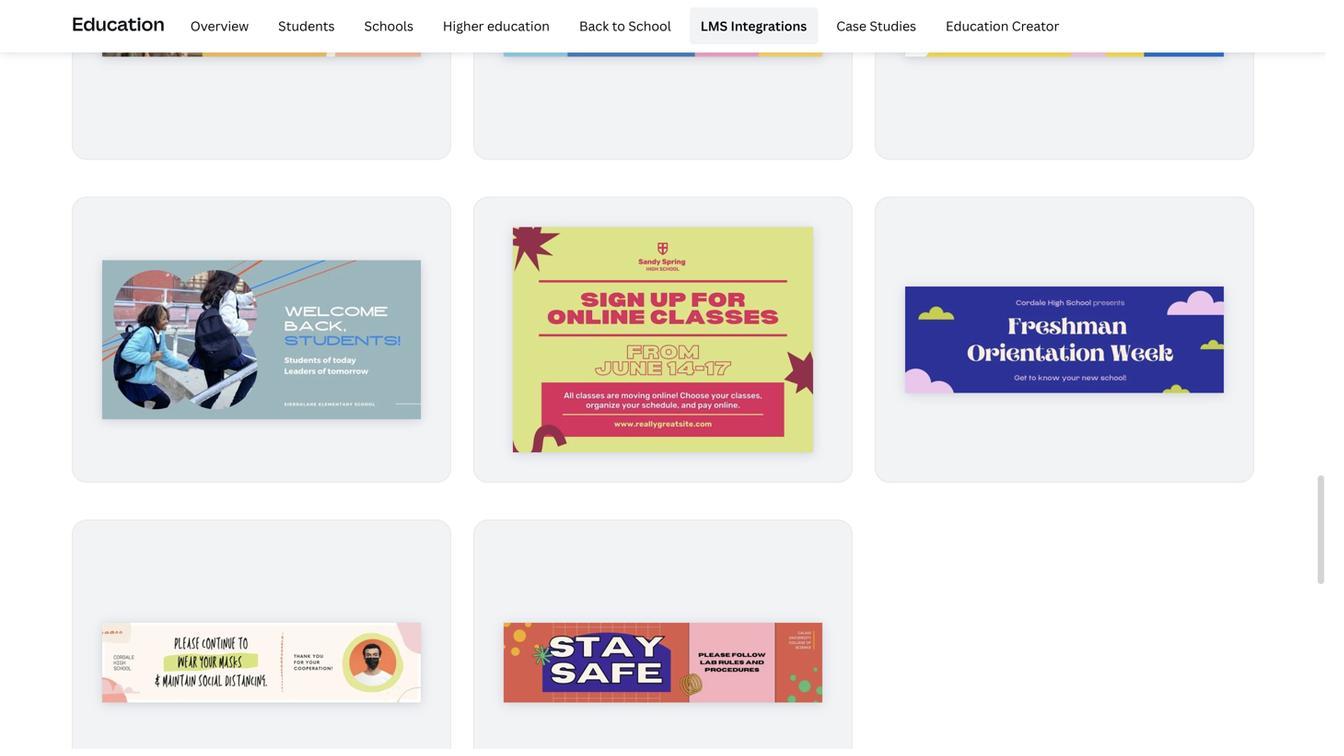 Task type: describe. For each thing, give the bounding box(es) containing it.
yellow blue and pink colour pop sales and promos business and retail back to school banner image
[[906, 0, 1225, 57]]

red colour pop classroom health and safety university back to school banner image
[[504, 623, 823, 703]]

colorful illustration colour pop welcome messages and announcement elementary back to school banner image
[[504, 0, 823, 57]]

education for education
[[72, 11, 165, 36]]

students
[[278, 17, 335, 34]]

lms integrations
[[701, 17, 807, 34]]

back to school
[[580, 17, 672, 34]]

overview
[[190, 17, 249, 34]]

education creator link
[[935, 7, 1071, 44]]

studies
[[870, 17, 917, 34]]

students link
[[267, 7, 346, 44]]

back to school link
[[568, 7, 683, 44]]

menu bar containing overview
[[172, 7, 1071, 44]]

case studies
[[837, 17, 917, 34]]

yellow green and pink vibrant and dynamic education retractable exhibition banner image
[[513, 227, 814, 452]]

back
[[580, 17, 609, 34]]



Task type: vqa. For each thing, say whether or not it's contained in the screenshot.
'Orange and Peach Organic and Handcrafted Welcome Messages and Announcements High School Back to School Banner' image
yes



Task type: locate. For each thing, give the bounding box(es) containing it.
higher education link
[[432, 7, 561, 44]]

to
[[612, 17, 626, 34]]

education creator
[[946, 17, 1060, 34]]

higher education
[[443, 17, 550, 34]]

lms
[[701, 17, 728, 34]]

schools
[[364, 17, 414, 34]]

education for education creator
[[946, 17, 1009, 34]]

integrations
[[731, 17, 807, 34]]

menu bar
[[172, 7, 1071, 44]]

school
[[629, 17, 672, 34]]

1 horizontal spatial education
[[946, 17, 1009, 34]]

pink orange and green organic and handcrafted classroom health and safety high school back to school banner image
[[102, 623, 421, 703]]

case studies link
[[826, 7, 928, 44]]

education
[[72, 11, 165, 36], [946, 17, 1009, 34]]

lms integrations link
[[690, 7, 818, 44]]

blue clean graphic welcome message elementary back to school banner image
[[102, 260, 421, 420]]

creator
[[1012, 17, 1060, 34]]

higher
[[443, 17, 484, 34]]

orange and peach organic and handcrafted welcome messages and announcements high school back to school banner image
[[102, 0, 421, 57]]

overview link
[[179, 7, 260, 44]]

schools link
[[353, 7, 425, 44]]

blue pink and green colour pop welcome messages and announcements high school back to school banner image
[[906, 287, 1225, 393]]

case
[[837, 17, 867, 34]]

0 horizontal spatial education
[[72, 11, 165, 36]]

education
[[487, 17, 550, 34]]



